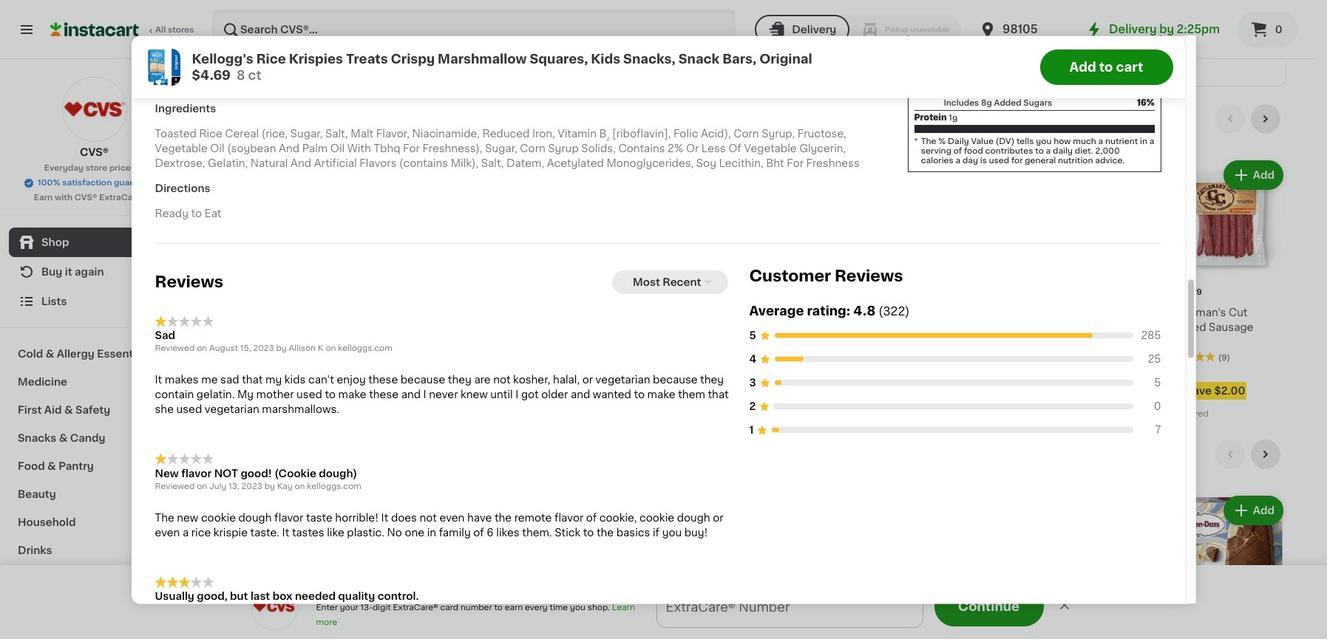 Task type: locate. For each thing, give the bounding box(es) containing it.
1 horizontal spatial of
[[586, 513, 597, 523]]

colgate for colgate toothpaste, whitening + fresh boost, 2 value pack, gel
[[739, 5, 780, 16]]

• down all
[[155, 39, 159, 49]]

+ inside colgate toothpaste, whitening + charcoal
[[1161, 20, 1167, 30]]

colgate inside colgate toothpaste, whitening + fresh boost, 2 value pack, gel
[[739, 5, 780, 16]]

snacks, inside kellogg's rice krispies treats crispy marshmallow squares, kids snacks, snack bars, original
[[382, 352, 422, 362]]

rice for toasted rice cereal (rice, sugar, salt, malt flavor, niacinamide, reduced iron, vitamin b₂ [riboflavin], folic acid), corn syrup, fructose, vegetable oil (soybean and palm oil with tbhq for freshness), sugar, corn syrup solids, contains 2% or less of vegetable glycerin, dextrose, gelatin, natural and artificial flavors (contains milk), salt, datem, acetylated monoglycerides, soy lecithin, bht for freshness
[[199, 129, 222, 139]]

box for 6.2oz
[[265, 79, 284, 89]]

more
[[316, 619, 337, 627]]

1 vertical spatial extracare®
[[393, 604, 438, 612]]

whitening inside colgate toothpaste, whitening + charcoal
[[1105, 20, 1158, 30]]

salt, right milk),
[[481, 158, 504, 169]]

enter your 13-digit extracare® card number to earn every time you shop.
[[316, 604, 612, 612]]

0 vertical spatial 2023
[[253, 345, 274, 353]]

(66)
[[1084, 339, 1101, 347]]

& for cold & allergy essentials
[[46, 349, 54, 359]]

snack inside kellogg's rice krispies treats crispy marshmallow squares, kids snacks, snack bars, original $4.69 8 ct
[[678, 52, 720, 64]]

1 vertical spatial and
[[291, 158, 311, 169]]

1 vertical spatial bars,
[[356, 367, 382, 377]]

flavor up tastes
[[274, 513, 303, 523]]

1 horizontal spatial get
[[526, 607, 550, 619]]

1 horizontal spatial 4
[[903, 288, 914, 303]]

2 view from the top
[[1116, 449, 1141, 460]]

1 horizontal spatial dough
[[677, 513, 710, 523]]

original down the stow
[[759, 52, 812, 64]]

your down 'quality'
[[340, 604, 358, 612]]

colgate inside colgate toothpaste, whitening + fresh boost, gel
[[617, 5, 658, 16]]

99 right 15
[[1191, 288, 1202, 296]]

fresh inside colgate toothpaste, fresh mint stripe, gel
[[983, 20, 1012, 30]]

charcoal
[[1170, 20, 1216, 30]]

ct
[[248, 69, 261, 81], [364, 366, 372, 374]]

2 (50+) from the top
[[1158, 449, 1187, 460]]

it up no
[[381, 513, 388, 523]]

my
[[265, 375, 282, 386]]

a right nutrient
[[1149, 138, 1154, 146]]

oz right '3.3'
[[1120, 49, 1130, 57]]

average
[[749, 306, 804, 317]]

0 vertical spatial squares,
[[530, 52, 588, 64]]

value inside * the % daily value (dv) tells you how much a nutrient in a serving of food contributes to a daily diet. 2,000 calories a day is used for general nutrition advice.
[[971, 138, 994, 146]]

get inside get free delivery on next 3 orders • add $10.00 to qualify.
[[526, 607, 550, 619]]

save
[[948, 309, 968, 317]]

3 inside get free delivery on next 3 orders • add $10.00 to qualify.
[[693, 607, 701, 619]]

& for snacks & candy
[[59, 433, 68, 444]]

candy inside swedish fish soft & chewy candy
[[1068, 322, 1102, 333]]

1 vertical spatial view
[[1116, 449, 1141, 460]]

classroom
[[335, 39, 389, 49]]

view all (50+) for 2nd view all (50+) popup button from the top
[[1116, 449, 1187, 460]]

0 vertical spatial 4
[[903, 288, 914, 303]]

0 vertical spatial sugar,
[[290, 129, 323, 139]]

6 left 59
[[1037, 623, 1048, 639]]

add inside button
[[1069, 61, 1096, 72]]

colgate for colgate toothpaste, whitening + charcoal
[[1105, 5, 1146, 16]]

new
[[155, 469, 179, 479]]

1 whitening from the left
[[617, 20, 670, 30]]

0 vertical spatial vegetarian
[[596, 375, 650, 386]]

x inside product group
[[902, 366, 907, 374]]

(322)
[[878, 306, 910, 317]]

2 view all (50+) from the top
[[1116, 449, 1187, 460]]

oz up bars;
[[630, 64, 640, 72]]

0 vertical spatial crispy
[[391, 52, 435, 64]]

3 whitening from the left
[[861, 20, 914, 30]]

flavor,
[[376, 129, 410, 139]]

marshmallow inside kellogg's rice krispies treats crispy marshmallow squares, kids snacks, snack bars, original $4.69 8 ct
[[438, 52, 527, 64]]

marshmallow
[[192, 39, 261, 49], [521, 79, 590, 89]]

for left school
[[431, 39, 445, 49]]

cookie up if
[[640, 513, 674, 523]]

oz up sad
[[238, 366, 247, 374]]

the inside the new cookie dough flavor taste horrible! it does not even have the remote flavor of cookie, cookie dough or even a rice krispie taste. it tastes like plastic.  no one in family of 6 likes them. stick to the basics if you buy!
[[155, 513, 174, 523]]

2 item carousel region from the top
[[222, 440, 1286, 639]]

$ for $ 6 79
[[628, 288, 634, 296]]

2 horizontal spatial 5
[[1154, 378, 1161, 388]]

1 horizontal spatial cookie
[[640, 513, 674, 523]]

1 horizontal spatial snack
[[593, 79, 623, 89]]

2 they from the left
[[700, 375, 724, 386]]

1 vertical spatial marshmallow
[[356, 337, 425, 347]]

delivery by 2:25pm
[[1109, 24, 1220, 35]]

6% 0%
[[1140, 55, 1154, 78]]

most recent button
[[612, 271, 729, 294]]

boost, inside colgate toothpaste, whitening + fresh boost, 2 value pack, gel
[[739, 35, 773, 45]]

oz for 7.5 oz
[[774, 351, 783, 359]]

$
[[628, 288, 634, 296], [763, 624, 768, 632], [897, 624, 903, 632], [1032, 624, 1037, 632]]

kids for gushers gluten free tropical fruit flavored snacks kids school snacks
[[262, 337, 284, 347]]

oz right 3.1
[[1042, 351, 1051, 359]]

chewy
[[1029, 322, 1065, 333]]

toothpaste, inside colgate toothpaste, whitening + fresh boost, 2 value pack, gel
[[783, 5, 845, 16]]

98105
[[1003, 24, 1038, 35]]

7.5 oz
[[760, 351, 783, 359]]

1 vertical spatial 4.8
[[222, 366, 236, 374]]

get 2% back in extrabucks rewards®!
[[316, 587, 522, 597]]

box right 6.2oz
[[265, 79, 284, 89]]

cvs® logo image
[[62, 77, 127, 142], [251, 583, 298, 631]]

original
[[759, 52, 812, 64], [478, 79, 518, 89], [895, 337, 935, 347], [385, 367, 425, 377]]

0 horizontal spatial get
[[316, 587, 336, 597]]

buy it again
[[41, 267, 104, 277]]

of for cookie,
[[586, 513, 597, 523]]

(50+)
[[1158, 114, 1187, 124], [1158, 449, 1187, 460]]

3 up 1 in the bottom right of the page
[[749, 378, 756, 388]]

0 horizontal spatial and
[[401, 390, 421, 400]]

delivery inside "link"
[[1109, 24, 1157, 35]]

good,
[[197, 592, 227, 602]]

• for • bring marshmallow snack bars to classroom parties for school snacks, pop a square in your kid's backpack or lunchbox; stow some in your tote bag or desk​
[[155, 39, 159, 49]]

marshmallow inside kellogg's rice krispies treats crispy marshmallow squares, kids snacks, snack bars, original
[[356, 337, 425, 347]]

marshmallows.
[[262, 405, 339, 415]]

treats inside kellogg's rice krispies treats crispy marshmallow squares, kids snacks, snack bars, original $4.69 8 ct
[[346, 52, 388, 64]]

3
[[749, 378, 756, 388], [693, 607, 701, 619]]

the up likes
[[495, 513, 512, 523]]

0 vertical spatial (50+)
[[1158, 114, 1187, 124]]

the down the cookie, on the bottom left
[[597, 528, 614, 538]]

2 crispy from the top
[[391, 322, 425, 333]]

earn
[[34, 194, 53, 202]]

8 for 8 ct
[[356, 366, 362, 374]]

snack for kellogg's rice krispies treats crispy marshmallow squares, kids snacks, snack bars, original
[[424, 352, 456, 362]]

1 horizontal spatial 0
[[1275, 24, 1282, 35]]

kids for kellogg's rice krispies treats crispy marshmallow squares, kids snacks, snack bars, original
[[356, 352, 379, 362]]

product group containing 6
[[625, 157, 748, 390]]

3 toothpaste, from the left
[[1027, 5, 1089, 16]]

in right nutrient
[[1140, 138, 1147, 146]]

snack down backpack
[[678, 52, 720, 64]]

on left july
[[197, 483, 207, 491]]

because up them
[[653, 375, 698, 386]]

much
[[1073, 138, 1096, 146]]

oz for 5.1 oz
[[630, 64, 640, 72]]

$5
[[970, 309, 981, 317]]

1 + from the left
[[673, 20, 679, 30]]

flavor up july
[[181, 469, 212, 479]]

extracare® down guarantee
[[99, 194, 146, 202]]

kellogg's up $4.69
[[192, 52, 253, 64]]

0 horizontal spatial 5.1
[[617, 64, 628, 72]]

4 colgate from the left
[[983, 5, 1024, 16]]

first aid & safety link
[[9, 396, 180, 424]]

it inside it makes me sad that my kids can't enjoy these because they are not kosher, halal, or vegetarian because they contain gelatin. my mother used to make these and i never knew until i got older and wanted to make them that she used vegetarian marshmallows.
[[155, 375, 162, 386]]

8
[[236, 69, 245, 81], [356, 366, 362, 374], [895, 366, 900, 374]]

1 boost, from the left
[[617, 35, 651, 45]]

0 horizontal spatial includes
[[162, 79, 206, 89]]

for down contributes
[[1011, 157, 1023, 165]]

1 vertical spatial view all (50+)
[[1116, 449, 1187, 460]]

by up the (57) at the right of the page
[[1159, 24, 1174, 35]]

0 vertical spatial kelloggs.com
[[338, 345, 392, 353]]

6 for $ 6 79
[[634, 288, 644, 303]]

1 vertical spatial of
[[586, 513, 597, 523]]

0 vertical spatial •
[[155, 39, 159, 49]]

cut
[[1229, 308, 1248, 318]]

1 vertical spatial 2%
[[339, 587, 355, 597]]

toothpaste, inside colgate toothpaste, whitening + fresh boost, gel
[[661, 5, 723, 16]]

2 horizontal spatial kids
[[591, 52, 620, 64]]

sad
[[155, 331, 175, 341]]

(9) down the stow
[[794, 52, 806, 60]]

1 make from the left
[[338, 390, 366, 400]]

of left the cookie, on the bottom left
[[586, 513, 597, 523]]

corn up datem,
[[520, 144, 545, 154]]

flavors
[[359, 158, 397, 169]]

you right if
[[662, 528, 682, 538]]

it right taste. in the left of the page
[[282, 528, 289, 538]]

2 boost, from the left
[[739, 35, 773, 45]]

reduced
[[482, 129, 530, 139]]

snack
[[678, 52, 720, 64], [424, 352, 456, 362]]

+ inside colgate toothpaste, whitening + fresh boost, gel
[[673, 20, 679, 30]]

whitening up the lunchbox;
[[739, 20, 792, 30]]

sticks
[[1164, 337, 1195, 347]]

1 i from the left
[[423, 390, 426, 400]]

rice inside kellogg's rice krispies treats crispy marshmallow squares, kids snacks, snack bars, original $4.69 8 ct
[[256, 52, 286, 64]]

• bring marshmallow snack bars to classroom parties for school snacks, pop a square in your kid's backpack or lunchbox; stow some in your tote bag or desk​
[[155, 39, 876, 64]]

crispy inside kellogg's rice krispies treats crispy marshmallow squares, kids snacks, snack bars, original
[[391, 322, 425, 333]]

b₂
[[599, 129, 610, 139]]

1 vegetable from the left
[[155, 144, 208, 154]]

they up them
[[700, 375, 724, 386]]

0 vertical spatial the
[[921, 138, 936, 146]]

kellogg's inside kellogg's rice krispies treats crispy marshmallow squares, kids snacks, snack bars, original $4.69 8 ct
[[192, 52, 253, 64]]

99 down get free delivery on next 3 orders • add $10.00 to qualify.
[[646, 624, 657, 632]]

the inside * the % daily value (dv) tells you how much a nutrient in a serving of food contributes to a daily diet. 2,000 calories a day is used for general nutrition advice.
[[921, 138, 936, 146]]

0 vertical spatial x
[[746, 64, 751, 72]]

0 horizontal spatial extracare®
[[99, 194, 146, 202]]

for inside * the % daily value (dv) tells you how much a nutrient in a serving of food contributes to a daily diet. 2,000 calories a day is used for general nutrition advice.
[[1011, 157, 1023, 165]]

2 horizontal spatial for
[[1011, 157, 1023, 165]]

4 toothpaste, from the left
[[1149, 5, 1211, 16]]

salt, left malt at the top of the page
[[325, 129, 348, 139]]

& inside swedish fish soft & chewy candy
[[1124, 308, 1132, 318]]

1 vertical spatial even
[[155, 528, 180, 538]]

0 vertical spatial view all (50+)
[[1116, 114, 1187, 124]]

bars, for kellogg's rice krispies treats crispy marshmallow squares, kids snacks, snack bars, original $4.69 8 ct
[[722, 52, 756, 64]]

100%
[[38, 179, 60, 187]]

0 horizontal spatial vegetable
[[155, 144, 208, 154]]

& inside "link"
[[47, 461, 56, 472]]

pretzels
[[807, 322, 849, 333]]

1 vertical spatial 2023
[[241, 483, 262, 491]]

4 left 7.5 at the right
[[749, 354, 756, 365]]

candy down safety
[[70, 433, 105, 444]]

delivery up some
[[792, 24, 836, 35]]

and down (rice,
[[279, 144, 299, 154]]

colgate toothpaste, whitening + fresh boost, gel
[[617, 5, 723, 45]]

0 horizontal spatial 7
[[903, 623, 912, 639]]

0 horizontal spatial (9)
[[794, 52, 806, 60]]

close image
[[1057, 598, 1072, 613]]

0 horizontal spatial x
[[746, 64, 751, 72]]

view
[[1116, 114, 1141, 124], [1116, 449, 1141, 460]]

not up until
[[493, 375, 511, 386]]

snack for kellogg's rice krispies treats crispy marshmallow squares, kids snacks, snack bars, original $4.69 8 ct
[[678, 52, 720, 64]]

to inside "• bring marshmallow snack bars to classroom parties for school snacks, pop a square in your kid's backpack or lunchbox; stow some in your tote bag or desk​"
[[322, 39, 333, 49]]

2 all from the top
[[1144, 449, 1156, 460]]

contains
[[618, 144, 665, 154]]

1 vertical spatial 3
[[693, 607, 701, 619]]

oz for 12 oz
[[1174, 366, 1184, 374]]

marshmallow inside "• bring marshmallow snack bars to classroom parties for school snacks, pop a square in your kid's backpack or lunchbox; stow some in your tote bag or desk​"
[[192, 39, 261, 49]]

1 vertical spatial crispy
[[391, 322, 425, 333]]

stow
[[781, 39, 807, 49]]

1 view all (50+) button from the top
[[1110, 104, 1204, 134]]

1 horizontal spatial 2%
[[668, 144, 683, 154]]

product group containing 4
[[895, 157, 1017, 404]]

instacart logo image
[[50, 21, 139, 38]]

of down have
[[473, 528, 484, 538]]

marshmallow up desk​
[[192, 39, 261, 49]]

1 horizontal spatial not
[[493, 375, 511, 386]]

rice inside toasted rice cereal (rice, sugar, salt, malt flavor, niacinamide, reduced iron, vitamin b₂ [riboflavin], folic acid), corn syrup, fructose, vegetable oil (soybean and palm oil with tbhq for freshness), sugar, corn syrup solids, contains 2% or less of vegetable glycerin, dextrose, gelatin, natural and artificial flavors (contains milk), salt, datem, acetylated monoglycerides, soy lecithin, bht for freshness
[[199, 129, 222, 139]]

cvs® logo image right but
[[251, 583, 298, 631]]

5 colgate from the left
[[1105, 5, 1146, 16]]

6 inside the new cookie dough flavor taste horrible! it does not even have the remote flavor of cookie, cookie dough or even a rice krispie taste. it tastes like plastic.  no one in family of 6 likes them. stick to the basics if you buy!
[[487, 528, 494, 538]]

colgate inside colgate toothpaste, whitening + charcoal
[[1105, 5, 1146, 16]]

0 vertical spatial 3
[[749, 378, 756, 388]]

krispies inside kellogg's rice krispies treats crispy marshmallow squares, kids snacks, snack bars, original
[[432, 308, 474, 318]]

0 horizontal spatial value
[[785, 35, 813, 45]]

add button
[[283, 162, 340, 189], [418, 162, 475, 189], [552, 162, 609, 189], [687, 162, 744, 189], [821, 162, 878, 189], [956, 162, 1013, 189], [1090, 162, 1147, 189], [1225, 162, 1282, 189], [283, 498, 340, 524], [418, 498, 475, 524], [552, 498, 609, 524], [687, 498, 744, 524], [1225, 498, 1282, 524]]

1 they from the left
[[448, 375, 472, 386]]

toothpaste
[[917, 20, 976, 30]]

oz right 16 at left
[[636, 366, 646, 374]]

whitening up kid's
[[617, 20, 670, 30]]

1 vertical spatial all
[[1144, 449, 1156, 460]]

6 left 79
[[634, 288, 644, 303]]

0 horizontal spatial not
[[420, 513, 437, 523]]

oil up artificial
[[330, 144, 345, 154]]

1 crispy from the top
[[391, 52, 435, 64]]

colgate toothpaste, whitening + fresh boost, 2 value pack, gel
[[739, 5, 845, 60]]

2 for 2 x 5.1 oz
[[739, 64, 744, 72]]

calories
[[921, 157, 954, 165]]

if
[[653, 528, 660, 538]]

you left how
[[1036, 138, 1052, 146]]

1 (50+) from the top
[[1158, 114, 1187, 124]]

0 vertical spatial 0
[[1275, 24, 1282, 35]]

all stores
[[155, 26, 194, 34]]

snacks up 4.8 oz
[[222, 352, 259, 362]]

1 colgate from the left
[[617, 5, 658, 16]]

5.1
[[617, 64, 628, 72], [753, 64, 764, 72]]

view for 2nd view all (50+) popup button from the top
[[1116, 449, 1141, 460]]

None search field
[[211, 9, 736, 50]]

item carousel region
[[222, 104, 1286, 428], [222, 440, 1286, 639]]

0 vertical spatial value
[[785, 35, 813, 45]]

kids down fruit on the left
[[262, 337, 284, 347]]

fresh up "pack,"
[[804, 20, 832, 30]]

kids up 8 ct
[[356, 352, 379, 362]]

a inside "• bring marshmallow snack bars to classroom parties for school snacks, pop a square in your kid's backpack or lunchbox; stow some in your tote bag or desk​"
[[550, 39, 556, 49]]

marshmallow for kellogg's rice krispies treats crispy marshmallow squares, kids snacks, snack bars, original
[[356, 337, 425, 347]]

&
[[1124, 308, 1132, 318], [46, 349, 54, 359], [64, 405, 73, 415], [59, 433, 68, 444], [47, 461, 56, 472]]

0 horizontal spatial because
[[401, 375, 445, 386]]

4.8 inside the item carousel region
[[222, 366, 236, 374]]

3 colgate from the left
[[861, 5, 902, 16]]

multi-
[[861, 50, 892, 60]]

2 toothpaste, from the left
[[783, 5, 845, 16]]

kids inside gushers gluten free tropical fruit flavored snacks kids school snacks
[[262, 337, 284, 347]]

squares, up never
[[428, 337, 473, 347]]

+ inside colgate toothpaste, whitening + fresh boost, 2 value pack, gel
[[795, 20, 801, 30]]

earn with cvs® extracare®
[[34, 194, 146, 202]]

sponsored badge image
[[625, 377, 670, 386], [1164, 410, 1208, 418]]

original down the ritz
[[895, 337, 935, 347]]

2 + from the left
[[795, 20, 801, 30]]

treats for kellogg's rice krispies treats crispy marshmallow squares, kids snacks, snack bars, original
[[356, 322, 388, 333]]

4 whitening from the left
[[1105, 20, 1158, 30]]

toothpaste, inside colgate toothpaste, fresh mint stripe, gel
[[1027, 5, 1089, 16]]

6 for $ 6 59
[[1037, 623, 1048, 639]]

salt,
[[325, 129, 348, 139], [481, 158, 504, 169]]

delivery up 4%
[[1109, 24, 1157, 35]]

2 horizontal spatial 6
[[1037, 623, 1048, 639]]

not inside the new cookie dough flavor taste horrible! it does not even have the remote flavor of cookie, cookie dough or even a rice krispie taste. it tastes like plastic.  no one in family of 6 likes them. stick to the basics if you buy!
[[420, 513, 437, 523]]

rice inside kellogg's rice krispies treats crispy marshmallow squares, kids snacks, snack bars, original
[[406, 308, 430, 318]]

0 horizontal spatial kids
[[262, 337, 284, 347]]

$ inside $ 6 79
[[628, 288, 634, 296]]

bars, inside kellogg's rice krispies treats crispy marshmallow squares, kids snacks, snack bars, original $4.69 8 ct
[[722, 52, 756, 64]]

snacks, up it makes me sad that my kids can't enjoy these because they are not kosher, halal, or vegetarian because they contain gelatin. my mother used to make these and i never knew until i got older and wanted to make them that she used vegetarian marshmallows.
[[382, 352, 422, 362]]

bars, inside kellogg's rice krispies treats crispy marshmallow squares, kids snacks, snack bars, original
[[356, 367, 382, 377]]

marshmallow for kellogg's rice krispies treats crispy marshmallow squares, kids snacks, snack bars, original $4.69 8 ct
[[438, 52, 527, 64]]

nutrient
[[1105, 138, 1138, 146]]

1 horizontal spatial that
[[708, 390, 729, 400]]

oz for 3.1 oz
[[1042, 351, 1051, 359]]

2 horizontal spatial 8
[[895, 366, 900, 374]]

+ up the stow
[[795, 20, 801, 30]]

average rating: 4.8 (322)
[[749, 306, 910, 317]]

sugar,
[[290, 129, 323, 139], [485, 144, 517, 154]]

delivery inside button
[[792, 24, 836, 35]]

in up digit
[[387, 587, 397, 597]]

that up my
[[242, 375, 263, 386]]

colgate up delivery by 2:25pm "link" at the top right of page
[[1105, 5, 1146, 16]]

0 horizontal spatial the
[[155, 513, 174, 523]]

niacinamide,
[[412, 129, 480, 139]]

get for get free delivery on next 3 orders • add $10.00 to qualify.
[[526, 607, 550, 619]]

even down new
[[155, 528, 180, 538]]

treats down classroom
[[346, 52, 388, 64]]

it up contain
[[155, 375, 162, 386]]

whitening inside colgate total whitening toothpaste gel with fluoride, multi-protection
[[861, 20, 914, 30]]

whitening inside colgate toothpaste, whitening + fresh boost, 2 value pack, gel
[[739, 20, 792, 30]]

$ inside $ 6 59
[[1032, 624, 1037, 632]]

boost, for 2
[[739, 35, 773, 45]]

kids inside kellogg's rice krispies treats crispy marshmallow squares, kids snacks, snack bars, original
[[356, 352, 379, 362]]

colgate up 98105
[[983, 5, 1024, 16]]

& right aid
[[64, 405, 73, 415]]

colgate total whitening toothpaste gel with fluoride, multi-protection
[[861, 5, 976, 60]]

add inside get free delivery on next 3 orders • add $10.00 to qualify.
[[758, 607, 783, 619]]

used up the marshmallows.
[[297, 390, 322, 400]]

colgate for colgate toothpaste, fresh mint stripe, gel
[[983, 5, 1024, 16]]

2 vertical spatial you
[[570, 604, 585, 612]]

you
[[1036, 138, 1052, 146], [662, 528, 682, 538], [570, 604, 585, 612]]

the left new
[[155, 513, 174, 523]]

snacks up cereal
[[222, 111, 282, 126]]

1 horizontal spatial corn
[[734, 129, 759, 139]]

crispy inside kellogg's rice krispies treats crispy marshmallow squares, kids snacks, snack bars, original $4.69 8 ct
[[391, 52, 435, 64]]

(9) down the sausage
[[1218, 354, 1230, 362]]

original right 8 ct
[[385, 367, 425, 377]]

1 vertical spatial view all (50+) button
[[1110, 440, 1204, 469]]

lunchbox;
[[727, 39, 778, 49]]

colgate inside colgate total whitening toothpaste gel with fluoride, multi-protection
[[861, 5, 902, 16]]

0 horizontal spatial kellogg's
[[192, 52, 253, 64]]

1 horizontal spatial snacks,
[[623, 52, 675, 64]]

1 dough from the left
[[238, 513, 272, 523]]

boost, up 2 x 5.1 oz
[[739, 35, 773, 45]]

0 horizontal spatial flavor
[[181, 469, 212, 479]]

1 vertical spatial it
[[381, 513, 388, 523]]

view for second view all (50+) popup button from the bottom of the page
[[1116, 114, 1141, 124]]

16%
[[1137, 99, 1154, 108]]

cvs® down satisfaction
[[75, 194, 97, 202]]

2 vegetable from the left
[[744, 144, 797, 154]]

acid),
[[701, 129, 731, 139]]

2 for 2
[[749, 402, 756, 412]]

cold & allergy essentials link
[[9, 340, 180, 368]]

gelatin.
[[196, 390, 235, 400]]

3 right next
[[693, 607, 701, 619]]

2 reviewed from the top
[[155, 483, 195, 491]]

toothpaste, inside colgate toothpaste, whitening + charcoal
[[1149, 5, 1211, 16]]

2 whitening from the left
[[739, 20, 792, 30]]

2 horizontal spatial +
[[1161, 20, 1167, 30]]

1 horizontal spatial they
[[700, 375, 724, 386]]

$ 7 99
[[897, 623, 925, 639]]

2 vertical spatial by
[[264, 483, 275, 491]]

toothpaste, for colgate toothpaste, whitening + fresh boost, gel
[[661, 5, 723, 16]]

1 vertical spatial box
[[273, 592, 292, 602]]

0 vertical spatial it
[[155, 375, 162, 386]]

0 vertical spatial marshmallow
[[192, 39, 261, 49]]

2% inside toasted rice cereal (rice, sugar, salt, malt flavor, niacinamide, reduced iron, vitamin b₂ [riboflavin], folic acid), corn syrup, fructose, vegetable oil (soybean and palm oil with tbhq for freshness), sugar, corn syrup solids, contains 2% or less of vegetable glycerin, dextrose, gelatin, natural and artificial flavors (contains milk), salt, datem, acetylated monoglycerides, soy lecithin, bht for freshness
[[668, 144, 683, 154]]

for left freshness at the top of the page
[[708, 79, 722, 89]]

& right cold
[[46, 349, 54, 359]]

4 inside 4 spend $20, save $5 ritz fresh stacks original crackers
[[903, 288, 914, 303]]

1 horizontal spatial i
[[515, 390, 518, 400]]

0%
[[1140, 70, 1154, 78]]

beauty
[[18, 489, 56, 500]]

household
[[18, 517, 76, 528]]

2 horizontal spatial by
[[1159, 24, 1174, 35]]

original inside kellogg's rice krispies treats crispy marshmallow squares, kids snacks, snack bars, original
[[385, 367, 425, 377]]

6
[[634, 288, 644, 303], [487, 528, 494, 538], [1037, 623, 1048, 639]]

0 horizontal spatial they
[[448, 375, 472, 386]]

because up never
[[401, 375, 445, 386]]

extracare® down get 2% back in extrabucks rewards®!
[[393, 604, 438, 612]]

service type group
[[755, 15, 961, 44]]

vegetarian down 16 at left
[[596, 375, 650, 386]]

3 + from the left
[[1161, 20, 1167, 30]]

used down contributes
[[989, 157, 1009, 165]]

whitening for 2
[[739, 20, 792, 30]]

1 horizontal spatial boost,
[[739, 35, 773, 45]]

kids for kellogg's rice krispies treats crispy marshmallow squares, kids snacks, snack bars, original $4.69 8 ct
[[591, 52, 620, 64]]

0 vertical spatial kellogg's
[[192, 52, 253, 64]]

x left 1.48
[[902, 366, 907, 374]]

treats inside kellogg's rice krispies treats crispy marshmallow squares, kids snacks, snack bars, original
[[356, 322, 388, 333]]

vegetable up dextrose,
[[155, 144, 208, 154]]

0 horizontal spatial +
[[673, 20, 679, 30]]

1 toothpaste, from the left
[[661, 5, 723, 16]]

colgate up kid's
[[617, 5, 658, 16]]

+
[[673, 20, 679, 30], [795, 20, 801, 30], [1161, 20, 1167, 30]]

1 view all (50+) from the top
[[1116, 114, 1187, 124]]

colgate up the lunchbox;
[[739, 5, 780, 16]]

for right bht
[[787, 158, 804, 169]]

1 reviewed from the top
[[155, 345, 195, 353]]

3.3 oz
[[1105, 49, 1130, 57]]

squares, inside kellogg's rice krispies treats crispy marshmallow squares, kids snacks, snack bars, original
[[428, 337, 473, 347]]

cvs® up store on the top
[[80, 147, 109, 157]]

1 view from the top
[[1116, 114, 1141, 124]]

2 view all (50+) button from the top
[[1110, 440, 1204, 469]]

packaged
[[654, 79, 705, 89]]

candy
[[1068, 322, 1102, 333], [70, 433, 105, 444]]

eat
[[205, 209, 221, 219]]

1 because from the left
[[401, 375, 445, 386]]

boost, up 5.1 oz
[[617, 35, 651, 45]]

and down "palm"
[[291, 158, 311, 169]]

snacks & candy
[[18, 433, 105, 444]]

sponsored badge image down the save
[[1164, 410, 1208, 418]]

1 vertical spatial sugar,
[[485, 144, 517, 154]]

0 horizontal spatial 4
[[749, 354, 756, 365]]

fructose,
[[798, 129, 846, 139]]

8 inside product group
[[895, 366, 900, 374]]

with inside colgate total whitening toothpaste gel with fluoride, multi-protection
[[882, 35, 904, 45]]

ExtraCare® Number text field
[[657, 587, 922, 627]]

7
[[1155, 425, 1161, 436], [903, 623, 912, 639]]

vegetarian down my
[[205, 405, 259, 415]]

1 vertical spatial item carousel region
[[222, 440, 1286, 639]]

0 vertical spatial 6
[[634, 288, 644, 303]]

15
[[1172, 288, 1189, 303]]

1 horizontal spatial for
[[787, 158, 804, 169]]

1 vertical spatial the
[[155, 513, 174, 523]]

product group
[[222, 157, 345, 376], [356, 157, 479, 377], [491, 157, 614, 362], [625, 157, 748, 390], [760, 157, 883, 362], [895, 157, 1017, 404], [1029, 157, 1152, 362], [1164, 157, 1286, 422], [222, 493, 345, 639], [356, 493, 479, 639], [491, 493, 614, 639], [625, 493, 748, 639], [1164, 493, 1286, 639]]

1 vertical spatial for
[[787, 158, 804, 169]]

1 vertical spatial kelloggs.com
[[307, 483, 361, 491]]

$ inside $ 5 99
[[763, 624, 768, 632]]

0 vertical spatial krispies
[[289, 52, 343, 64]]

in inside * the % daily value (dv) tells you how much a nutrient in a serving of food contributes to a daily diet. 2,000 calories a day is used for general nutrition advice.
[[1140, 138, 1147, 146]]

2 colgate from the left
[[739, 5, 780, 16]]

1 item carousel region from the top
[[222, 104, 1286, 428]]

treats down school
[[443, 79, 475, 89]]

add
[[1069, 61, 1096, 72], [311, 170, 333, 180], [446, 170, 467, 180], [580, 170, 602, 180], [715, 170, 736, 180], [849, 170, 871, 180], [984, 170, 1005, 180], [1118, 170, 1140, 180], [1253, 170, 1275, 180], [311, 506, 333, 516], [446, 506, 467, 516], [580, 506, 602, 516], [715, 506, 736, 516], [1253, 506, 1275, 516], [758, 607, 783, 619]]

1 vertical spatial krispies
[[399, 79, 441, 89]]

$ for $ 7 99
[[897, 624, 903, 632]]

0 horizontal spatial 2
[[739, 64, 744, 72]]

0 vertical spatial cvs® logo image
[[62, 77, 127, 142]]

original inside 4 spend $20, save $5 ritz fresh stacks original crackers
[[895, 337, 935, 347]]

snacks, inside kellogg's rice krispies treats crispy marshmallow squares, kids snacks, snack bars, original $4.69 8 ct
[[623, 52, 675, 64]]

snack up it makes me sad that my kids can't enjoy these because they are not kosher, halal, or vegetarian because they contain gelatin. my mother used to make these and i never knew until i got older and wanted to make them that she used vegetarian marshmallows.
[[424, 352, 456, 362]]

oz for 4.8 oz
[[238, 366, 247, 374]]

fluoride,
[[906, 35, 951, 45]]

5.1 up freshness at the top of the page
[[753, 64, 764, 72]]

0 horizontal spatial for
[[403, 144, 420, 154]]

squares, inside kellogg's rice krispies treats crispy marshmallow squares, kids snacks, snack bars, original $4.69 8 ct
[[530, 52, 588, 64]]

$ inside the $ 7 99
[[897, 624, 903, 632]]

tbhq
[[374, 144, 400, 154]]

1 all from the top
[[1144, 114, 1156, 124]]

0 vertical spatial reviewed
[[155, 345, 195, 353]]

kellogg's inside kellogg's rice krispies treats crispy marshmallow squares, kids snacks, snack bars, original
[[356, 308, 404, 318]]



Task type: describe. For each thing, give the bounding box(es) containing it.
free
[[553, 607, 580, 619]]

0 horizontal spatial that
[[242, 375, 263, 386]]

2 vertical spatial of
[[473, 528, 484, 538]]

gluten
[[268, 308, 303, 318]]

snacks, for kellogg's rice krispies treats crispy marshmallow squares, kids snacks, snack bars, original
[[382, 352, 422, 362]]

2 oil from the left
[[330, 144, 345, 154]]

& for food & pantry
[[47, 461, 56, 472]]

soy
[[696, 158, 716, 169]]

or inside it makes me sad that my kids can't enjoy these because they are not kosher, halal, or vegetarian because they contain gelatin. my mother used to make these and i never knew until i got older and wanted to make them that she used vegetarian marshmallows.
[[582, 375, 593, 386]]

value inside colgate toothpaste, whitening + fresh boost, 2 value pack, gel
[[785, 35, 813, 45]]

crispy for kellogg's rice krispies treats crispy marshmallow squares, kids snacks, snack bars, original
[[391, 322, 425, 333]]

0 horizontal spatial you
[[570, 604, 585, 612]]

krispies for kellogg's rice krispies treats crispy marshmallow squares, kids snacks, snack bars, original $4.69 8 ct
[[289, 52, 343, 64]]

bring
[[162, 39, 189, 49]]

(50+) for second view all (50+) popup button from the bottom of the page
[[1158, 114, 1187, 124]]

1 vertical spatial these
[[369, 390, 399, 400]]

ct inside kellogg's rice krispies treats crispy marshmallow squares, kids snacks, snack bars, original $4.69 8 ct
[[248, 69, 261, 81]]

0 vertical spatial for
[[403, 144, 420, 154]]

1 vertical spatial 5
[[1154, 378, 1161, 388]]

sugars
[[1023, 99, 1052, 108]]

delivery
[[583, 607, 637, 619]]

crispy for kellogg's rice krispies treats crispy marshmallow squares, kids snacks, snack bars, original $4.69 8 ct
[[391, 52, 435, 64]]

kellogg's for kellogg's rice krispies treats crispy marshmallow squares, kids snacks, snack bars, original $4.69 8 ct
[[192, 52, 253, 64]]

is
[[980, 157, 987, 165]]

12
[[1164, 366, 1172, 374]]

99 inside button
[[646, 624, 657, 632]]

colgate for colgate total whitening toothpaste gel with fluoride, multi-protection
[[861, 5, 902, 16]]

1 5.1 from the left
[[617, 64, 628, 72]]

on right k
[[326, 345, 336, 353]]

of for food
[[953, 147, 962, 156]]

directions
[[155, 184, 210, 194]]

99 button
[[625, 493, 748, 639]]

freshness),
[[422, 144, 482, 154]]

$3.29 element
[[491, 286, 614, 305]]

2 horizontal spatial and
[[779, 79, 798, 89]]

1 cookie from the left
[[201, 513, 236, 523]]

to down 16 oz
[[634, 390, 645, 400]]

[riboflavin],
[[612, 129, 671, 139]]

whitening for fluoride,
[[861, 20, 914, 30]]

bars, for kellogg's rice krispies treats crispy marshmallow squares, kids snacks, snack bars, original
[[356, 367, 382, 377]]

1 vertical spatial treats
[[443, 79, 475, 89]]

+ for 2
[[795, 20, 801, 30]]

allergy
[[57, 349, 94, 359]]

2 dough from the left
[[677, 513, 710, 523]]

a up general
[[1046, 147, 1051, 156]]

never
[[429, 390, 458, 400]]

original down "• bring marshmallow snack bars to classroom parties for school snacks, pop a square in your kid's backpack or lunchbox; stow some in your tote bag or desk​"
[[478, 79, 518, 89]]

nutrition
[[1058, 157, 1093, 165]]

4%
[[1141, 40, 1154, 48]]

recent
[[663, 277, 701, 288]]

to inside * the % daily value (dv) tells you how much a nutrient in a serving of food contributes to a daily diet. 2,000 calories a day is used for general nutrition advice.
[[1035, 147, 1044, 156]]

squares, for kellogg's rice krispies treats crispy marshmallow squares, kids snacks, snack bars, original $4.69 8 ct
[[530, 52, 588, 64]]

1 horizontal spatial 3
[[749, 378, 756, 388]]

2 5.1 from the left
[[753, 64, 764, 72]]

285
[[1141, 331, 1161, 341]]

pack,
[[815, 35, 843, 45]]

0 vertical spatial these
[[368, 375, 398, 386]]

for inside "• bring marshmallow snack bars to classroom parties for school snacks, pop a square in your kid's backpack or lunchbox; stow some in your tote bag or desk​"
[[431, 39, 445, 49]]

on inside get free delivery on next 3 orders • add $10.00 to qualify.
[[640, 607, 657, 619]]

learn more link
[[316, 604, 635, 627]]

rewards®!
[[464, 587, 522, 597]]

• inside get free delivery on next 3 orders • add $10.00 to qualify.
[[750, 607, 755, 619]]

kelloggs.com inside sad reviewed on august 15, 2023 by allison k on kelloggs.com
[[338, 345, 392, 353]]

1 horizontal spatial and
[[571, 390, 590, 400]]

2023 inside sad reviewed on august 15, 2023 by allison k on kelloggs.com
[[253, 345, 274, 353]]

2 vertical spatial 5
[[768, 623, 779, 639]]

or inside the new cookie dough flavor taste horrible! it does not even have the remote flavor of cookie, cookie dough or even a rice krispie taste. it tastes like plastic.  no one in family of 6 likes them. stick to the basics if you buy!
[[713, 513, 723, 523]]

1 horizontal spatial 7
[[1155, 425, 1161, 436]]

cattleman's cut smoked sausage sticks
[[1164, 308, 1253, 347]]

artificial
[[314, 158, 357, 169]]

1 vertical spatial ct
[[364, 366, 372, 374]]

control.
[[378, 592, 419, 602]]

x for 1.48
[[902, 366, 907, 374]]

aid
[[44, 405, 62, 415]]

1 horizontal spatial reviews
[[835, 269, 903, 284]]

eight
[[344, 79, 371, 89]]

0 horizontal spatial vegetarian
[[205, 405, 259, 415]]

1 horizontal spatial marshmallow
[[521, 79, 590, 89]]

1 vertical spatial corn
[[520, 144, 545, 154]]

2 horizontal spatial flavor
[[554, 513, 583, 523]]

safety
[[75, 405, 110, 415]]

* the % daily value (dv) tells you how much a nutrient in a serving of food contributes to a daily diet. 2,000 calories a day is used for general nutrition advice.
[[914, 138, 1154, 165]]

cattleman's
[[1164, 308, 1226, 318]]

food
[[18, 461, 45, 472]]

2 horizontal spatial your
[[853, 39, 876, 49]]

0 horizontal spatial 0
[[1154, 402, 1161, 412]]

squares, for kellogg's rice krispies treats crispy marshmallow squares, kids snacks, snack bars, original
[[428, 337, 473, 347]]

all stores link
[[50, 9, 195, 50]]

sad
[[220, 375, 239, 386]]

reviewed inside sad reviewed on august 15, 2023 by allison k on kelloggs.com
[[155, 345, 195, 353]]

0 vertical spatial extracare®
[[99, 194, 146, 202]]

0 horizontal spatial cvs® logo image
[[62, 77, 127, 142]]

8 ct
[[356, 366, 372, 374]]

monoglycerides,
[[606, 158, 694, 169]]

99 inside the $ 7 99
[[914, 624, 925, 632]]

on down (cookie
[[295, 483, 305, 491]]

delivery for delivery by 2:25pm
[[1109, 24, 1157, 35]]

sausage
[[1209, 322, 1253, 333]]

qualify.
[[849, 607, 895, 619]]

good!
[[241, 469, 272, 479]]

0 horizontal spatial even
[[155, 528, 180, 538]]

0 vertical spatial (9)
[[794, 52, 806, 60]]

8 inside kellogg's rice krispies treats crispy marshmallow squares, kids snacks, snack bars, original $4.69 8 ct
[[236, 69, 245, 81]]

16
[[625, 366, 634, 374]]

orders
[[704, 607, 747, 619]]

(122)
[[949, 354, 969, 362]]

gel inside colgate toothpaste, fresh mint stripe, gel
[[1077, 20, 1095, 30]]

to down can't
[[325, 390, 336, 400]]

treatment tracker modal dialog
[[192, 586, 1316, 639]]

toothpaste, for colgate toothpaste, fresh mint stripe, gel
[[1027, 5, 1089, 16]]

1
[[749, 425, 754, 436]]

99 inside 15 99
[[1191, 288, 1202, 296]]

snacks, for kellogg's rice krispies treats crispy marshmallow squares, kids snacks, snack bars, original $4.69 8 ct
[[623, 52, 675, 64]]

1 horizontal spatial for
[[708, 79, 722, 89]]

not
[[214, 469, 238, 479]]

reviewed inside new flavor not good! (cookie dough) reviewed on july 13, 2023 by kay on kelloggs.com
[[155, 483, 195, 491]]

cold & allergy essentials
[[18, 349, 151, 359]]

(dv)
[[996, 138, 1014, 146]]

rice for kellogg's rice krispies treats crispy marshmallow squares, kids snacks, snack bars, original $4.69 8 ct
[[256, 52, 286, 64]]

to inside the new cookie dough flavor taste horrible! it does not even have the remote flavor of cookie, cookie dough or even a rice krispie taste. it tastes like plastic.  no one in family of 6 likes them. stick to the basics if you buy!
[[583, 528, 594, 538]]

8 x 1.48 oz
[[895, 366, 938, 374]]

delivery for delivery
[[792, 24, 836, 35]]

datem,
[[506, 158, 544, 169]]

8 for 8 x 1.48 oz
[[895, 366, 900, 374]]

1 vertical spatial that
[[708, 390, 729, 400]]

malt
[[351, 129, 373, 139]]

oz for 3.3 oz
[[1120, 49, 1130, 57]]

1 vertical spatial sponsored badge image
[[1164, 410, 1208, 418]]

box for last
[[273, 592, 292, 602]]

shop.
[[588, 604, 610, 612]]

kelloggs.com inside new flavor not good! (cookie dough) reviewed on july 13, 2023 by kay on kelloggs.com
[[307, 483, 361, 491]]

treats for kellogg's rice krispies treats crispy marshmallow squares, kids snacks, snack bars, original $4.69 8 ct
[[346, 52, 388, 64]]

all for second view all (50+) popup button from the bottom of the page
[[1144, 114, 1156, 124]]

to left the earn
[[494, 604, 503, 612]]

used inside * the % daily value (dv) tells you how much a nutrient in a serving of food contributes to a daily diet. 2,000 calories a day is used for general nutrition advice.
[[989, 157, 1009, 165]]

0 vertical spatial corn
[[734, 129, 759, 139]]

one
[[405, 528, 424, 538]]

gel inside colgate toothpaste, whitening + fresh boost, 2 value pack, gel
[[739, 50, 757, 60]]

them.
[[522, 528, 552, 538]]

0 horizontal spatial candy
[[70, 433, 105, 444]]

oz for 16 oz
[[636, 366, 646, 374]]

$4.69
[[192, 69, 231, 81]]

0 vertical spatial includes
[[162, 79, 206, 89]]

2023 inside new flavor not good! (cookie dough) reviewed on july 13, 2023 by kay on kelloggs.com
[[241, 483, 262, 491]]

1 horizontal spatial sugar,
[[485, 144, 517, 154]]

(50+) for 2nd view all (50+) popup button from the top
[[1158, 449, 1187, 460]]

gushers gluten free tropical fruit flavored snacks kids school snacks
[[222, 308, 336, 362]]

kellogg's for kellogg's rice krispies treats crispy marshmallow squares, kids snacks, snack bars, original
[[356, 308, 404, 318]]

0 vertical spatial and
[[279, 144, 299, 154]]

drinks
[[18, 546, 52, 556]]

original inside kellogg's rice krispies treats crispy marshmallow squares, kids snacks, snack bars, original $4.69 8 ct
[[759, 52, 812, 64]]

2 inside colgate toothpaste, whitening + fresh boost, 2 value pack, gel
[[776, 35, 782, 45]]

2 because from the left
[[653, 375, 698, 386]]

in right some
[[841, 39, 850, 49]]

0 horizontal spatial your
[[340, 604, 358, 612]]

you inside the new cookie dough flavor taste horrible! it does not even have the remote flavor of cookie, cookie dough or even a rice krispie taste. it tastes like plastic.  no one in family of 6 likes them. stick to the basics if you buy!
[[662, 528, 682, 538]]

0 vertical spatial 4.8
[[853, 306, 875, 317]]

gel inside colgate toothpaste, whitening + fresh boost, gel
[[654, 35, 672, 45]]

13,
[[229, 483, 239, 491]]

1 horizontal spatial your
[[609, 39, 632, 49]]

%
[[938, 138, 946, 146]]

you inside * the % daily value (dv) tells you how much a nutrient in a serving of food contributes to a daily diet. 2,000 calories a day is used for general nutrition advice.
[[1036, 138, 1052, 146]]

toothpaste, for colgate toothpaste, whitening + fresh boost, 2 value pack, gel
[[783, 5, 845, 16]]

gel inside colgate total whitening toothpaste gel with fluoride, multi-protection
[[861, 35, 879, 45]]

99 inside $ 5 99
[[780, 624, 791, 632]]

krispies for kellogg's rice krispies treats crispy marshmallow squares, kids snacks, snack bars, original
[[432, 308, 474, 318]]

a inside the new cookie dough flavor taste horrible! it does not even have the remote flavor of cookie, cookie dough or even a rice krispie taste. it tastes like plastic.  no one in family of 6 likes them. stick to the basics if you buy!
[[183, 528, 189, 538]]

(57)
[[1160, 37, 1176, 45]]

(475)
[[1038, 37, 1059, 45]]

0 horizontal spatial sugar,
[[290, 129, 323, 139]]

get for get 2% back in extrabucks rewards®!
[[316, 587, 336, 597]]

lists link
[[9, 287, 180, 316]]

fresh inside colgate toothpaste, whitening + fresh boost, gel
[[682, 20, 710, 30]]

1 horizontal spatial flavor
[[274, 513, 303, 523]]

not inside it makes me sad that my kids can't enjoy these because they are not kosher, halal, or vegetarian because they contain gelatin. my mother used to make these and i never knew until i got older and wanted to make them that she used vegetarian marshmallows.
[[493, 375, 511, 386]]

customer reviews
[[749, 269, 903, 284]]

have
[[467, 513, 492, 523]]

vitamin
[[558, 129, 597, 139]]

to inside get free delivery on next 3 orders • add $10.00 to qualify.
[[832, 607, 845, 619]]

0 horizontal spatial reviews
[[155, 274, 223, 290]]

satisfaction
[[62, 179, 112, 187]]

1 horizontal spatial even
[[440, 513, 465, 523]]

flavor inside new flavor not good! (cookie dough) reviewed on july 13, 2023 by kay on kelloggs.com
[[181, 469, 212, 479]]

medicine link
[[9, 368, 180, 396]]

mint
[[1015, 20, 1038, 30]]

• for • includes one, 6.2oz box containing eight rice krispies treats original marshmallow snack bars; packaged for freshness and great taste​
[[155, 79, 159, 89]]

some
[[809, 39, 838, 49]]

by inside new flavor not good! (cookie dough) reviewed on july 13, 2023 by kay on kelloggs.com
[[264, 483, 275, 491]]

1 vertical spatial the
[[597, 528, 614, 538]]

on left august
[[197, 345, 207, 353]]

whitening for gel
[[617, 20, 670, 30]]

fresh inside colgate toothpaste, whitening + fresh boost, 2 value pack, gel
[[804, 20, 832, 30]]

$ for $ 5 99
[[763, 624, 768, 632]]

1 oil from the left
[[210, 144, 224, 154]]

1 horizontal spatial cvs® logo image
[[251, 583, 298, 631]]

4.8 oz
[[222, 366, 247, 374]]

4 for 4 spend $20, save $5 ritz fresh stacks original crackers
[[903, 288, 914, 303]]

boost, for gel
[[617, 35, 651, 45]]

earn with cvs® extracare® link
[[34, 192, 155, 204]]

toothpaste, for colgate toothpaste, whitening + charcoal
[[1149, 5, 1211, 16]]

shop link
[[9, 228, 180, 257]]

colgate total whitening toothpaste gel with fluoride, multi-protection button
[[861, 0, 977, 74]]

snack inside "• bring marshmallow snack bars to classroom parties for school snacks, pop a square in your kid's backpack or lunchbox; stow some in your tote bag or desk​"
[[263, 39, 294, 49]]

enjoy
[[337, 375, 366, 386]]

2 cookie from the left
[[640, 513, 674, 523]]

solids,
[[581, 144, 616, 154]]

1 vertical spatial includes
[[944, 99, 979, 108]]

4 for 4
[[749, 354, 756, 365]]

2 x 5.1 oz
[[739, 64, 776, 72]]

see eligible items
[[909, 387, 1003, 397]]

1 vertical spatial cvs®
[[75, 194, 97, 202]]

cereal
[[225, 129, 259, 139]]

0 horizontal spatial the
[[495, 513, 512, 523]]

0 horizontal spatial 2%
[[339, 587, 355, 597]]

(9) inside product group
[[1218, 354, 1230, 362]]

august
[[209, 345, 238, 353]]

continue button
[[934, 587, 1043, 627]]

a up 2,000 at top right
[[1098, 138, 1103, 146]]

prices
[[109, 164, 135, 172]]

rice for kellogg's rice krispies treats crispy marshmallow squares, kids snacks, snack bars, original
[[406, 308, 430, 318]]

1 vertical spatial 7
[[903, 623, 912, 639]]

in inside the new cookie dough flavor taste horrible! it does not even have the remote flavor of cookie, cookie dough or even a rice krispie taste. it tastes like plastic.  no one in family of 6 likes them. stick to the basics if you buy!
[[427, 528, 436, 538]]

usually good, but last box needed quality control.
[[155, 592, 419, 602]]

every
[[525, 604, 548, 612]]

0 horizontal spatial salt,
[[325, 129, 348, 139]]

1 horizontal spatial it
[[282, 528, 289, 538]]

by inside sad reviewed on august 15, 2023 by allison k on kelloggs.com
[[276, 345, 287, 353]]

view all (50+) for second view all (50+) popup button from the bottom of the page
[[1116, 114, 1187, 124]]

a left day on the right top
[[956, 157, 960, 165]]

2 i from the left
[[515, 390, 518, 400]]

0 horizontal spatial 5
[[749, 331, 756, 341]]

item carousel region containing snacks
[[222, 104, 1286, 428]]

swedish
[[1029, 308, 1073, 318]]

item carousel region containing 5
[[222, 440, 1286, 639]]

day
[[962, 157, 978, 165]]

in right square on the left top of the page
[[597, 39, 606, 49]]

syrup,
[[762, 129, 795, 139]]

colgate for colgate toothpaste, whitening + fresh boost, gel
[[617, 5, 658, 16]]

oz up freshness at the top of the page
[[766, 64, 776, 72]]

2 vertical spatial used
[[176, 405, 202, 415]]

square
[[559, 39, 594, 49]]

to inside button
[[1099, 61, 1113, 72]]

1 vertical spatial with
[[55, 194, 73, 202]]

+ for gel
[[673, 20, 679, 30]]

by inside "link"
[[1159, 24, 1174, 35]]

oz right 1.48
[[928, 366, 938, 374]]

1 vertical spatial salt,
[[481, 158, 504, 169]]

x for 5.1
[[746, 64, 751, 72]]

snacks down tropical
[[222, 337, 259, 347]]

$ for $ 6 59
[[1032, 624, 1037, 632]]

snacks up food
[[18, 433, 56, 444]]

school
[[287, 337, 323, 347]]

59
[[1050, 624, 1061, 632]]

to left eat
[[191, 209, 202, 219]]

2 make from the left
[[647, 390, 675, 400]]

smoked
[[1164, 322, 1206, 333]]

0 vertical spatial sponsored badge image
[[625, 377, 670, 386]]

product group containing 15
[[1164, 157, 1286, 422]]

pop
[[527, 39, 547, 49]]

0 vertical spatial cvs®
[[80, 147, 109, 157]]

1 horizontal spatial used
[[297, 390, 322, 400]]

all for 2nd view all (50+) popup button from the top
[[1144, 449, 1156, 460]]

first
[[18, 405, 42, 415]]

0 inside 0 button
[[1275, 24, 1282, 35]]

$4.99 element
[[760, 286, 883, 305]]

fresh inside 4 spend $20, save $5 ritz fresh stacks original crackers
[[917, 322, 946, 333]]

1g
[[949, 114, 958, 122]]

daily
[[1053, 147, 1073, 156]]

great
[[801, 79, 828, 89]]



Task type: vqa. For each thing, say whether or not it's contained in the screenshot.
"INTERIORS BY DESIGN CHARCOAL SHEER WINDOW PANELS" "button"
no



